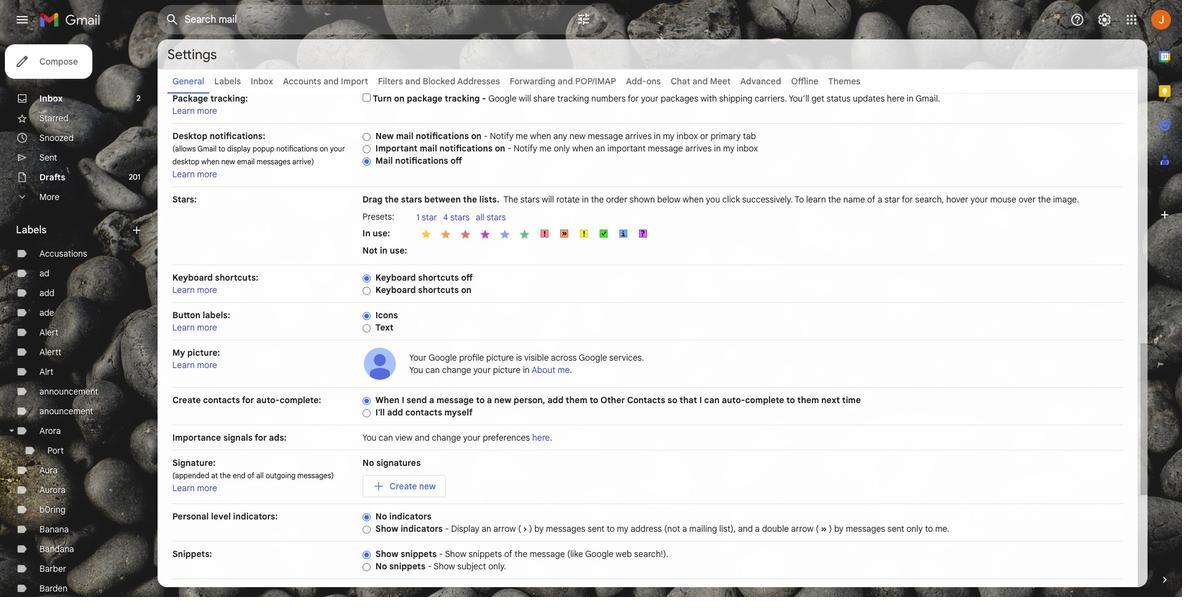 Task type: locate. For each thing, give the bounding box(es) containing it.
general link
[[172, 76, 204, 87]]

message left (like
[[530, 549, 565, 560]]

1 ( from the left
[[518, 523, 521, 535]]

my for or
[[663, 131, 675, 142]]

snippets up only.
[[469, 549, 502, 560]]

by right »
[[834, 523, 844, 535]]

i left send
[[402, 395, 404, 406]]

contacts
[[627, 395, 666, 406]]

4 stars link
[[443, 212, 476, 224]]

announcement link
[[39, 386, 98, 397]]

1 horizontal spatial messages
[[546, 523, 586, 535]]

new mail notifications on - notify me when any new message arrives in my inbox or primary tab
[[376, 131, 756, 142]]

here right updates on the right top of the page
[[887, 93, 905, 104]]

auto-
[[256, 395, 280, 406], [722, 395, 745, 406]]

inbox inside labels navigation
[[39, 93, 63, 104]]

inbox left or
[[677, 131, 698, 142]]

my left or
[[663, 131, 675, 142]]

of
[[868, 194, 876, 205], [247, 471, 254, 480], [504, 549, 513, 560]]

2 i from the left
[[700, 395, 702, 406]]

gmail image
[[39, 7, 107, 32]]

when down gmail
[[201, 157, 220, 166]]

learn more link for button
[[172, 322, 217, 333]]

1 horizontal spatial )
[[829, 523, 832, 535]]

learn
[[172, 105, 195, 116], [172, 169, 195, 180], [172, 285, 195, 296], [172, 322, 195, 333], [172, 360, 195, 371], [172, 483, 195, 494]]

Text radio
[[363, 324, 371, 333]]

learn inside my picture: learn more
[[172, 360, 195, 371]]

1 sent from the left
[[588, 523, 605, 535]]

your left important mail notifications on "radio"
[[330, 144, 345, 153]]

keyboard
[[172, 272, 213, 283], [376, 272, 416, 283], [376, 285, 416, 296]]

turn on package tracking - google will share tracking numbers for your packages with shipping carriers. you'll get status updates here in gmail.
[[373, 93, 940, 104]]

new inside desktop notifications: (allows gmail to display popup notifications on your desktop when new email messages arrive) learn more
[[221, 157, 235, 166]]

use:
[[373, 228, 390, 239], [390, 245, 407, 256]]

auto- right the that
[[722, 395, 745, 406]]

2 learn more link from the top
[[172, 169, 217, 180]]

addresses
[[457, 76, 500, 87]]

services.
[[609, 352, 644, 363]]

a left person,
[[487, 395, 492, 406]]

no snippets - show subject only.
[[376, 561, 506, 572]]

1 vertical spatial create
[[390, 481, 417, 492]]

0 horizontal spatial of
[[247, 471, 254, 480]]

1 vertical spatial inbox
[[737, 143, 758, 154]]

0 horizontal spatial by
[[535, 523, 544, 535]]

you down your
[[409, 365, 423, 376]]

indicators down no indicators
[[401, 523, 443, 535]]

1 horizontal spatial contacts
[[405, 407, 442, 418]]

the down ›
[[515, 549, 528, 560]]

1 horizontal spatial create
[[390, 481, 417, 492]]

all left outgoing
[[256, 471, 264, 480]]

more down desktop
[[197, 169, 217, 180]]

None checkbox
[[363, 94, 371, 102]]

0 horizontal spatial an
[[482, 523, 491, 535]]

more inside button labels: learn more
[[197, 322, 217, 333]]

can right the that
[[704, 395, 720, 406]]

use: right in on the left
[[373, 228, 390, 239]]

tracking down "forwarding and pop/imap"
[[557, 93, 589, 104]]

chat and meet link
[[671, 76, 731, 87]]

compose
[[39, 56, 78, 67]]

1 vertical spatial no
[[376, 511, 387, 522]]

1 horizontal spatial only
[[907, 523, 923, 535]]

0 vertical spatial notify
[[490, 131, 514, 142]]

None search field
[[158, 5, 601, 34]]

the right at
[[220, 471, 231, 480]]

message up important
[[588, 131, 623, 142]]

in right not
[[380, 245, 388, 256]]

mail up important
[[396, 131, 414, 142]]

new down display
[[221, 157, 235, 166]]

labels inside labels navigation
[[16, 224, 47, 236]]

me left "any"
[[516, 131, 528, 142]]

2 vertical spatial can
[[379, 432, 393, 443]]

end
[[233, 471, 246, 480]]

0 vertical spatial can
[[426, 365, 440, 376]]

so
[[668, 395, 678, 406]]

carriers.
[[755, 93, 787, 104]]

learn inside button labels: learn more
[[172, 322, 195, 333]]

mail for new
[[396, 131, 414, 142]]

1
[[417, 212, 420, 223]]

0 vertical spatial no
[[363, 458, 374, 469]]

support image
[[1070, 12, 1085, 27]]

0 vertical spatial of
[[868, 194, 876, 205]]

1 shortcuts from the top
[[418, 272, 459, 283]]

more down at
[[197, 483, 217, 494]]

0 vertical spatial all
[[476, 212, 485, 223]]

( left »
[[816, 523, 819, 535]]

me down across
[[558, 365, 570, 376]]

1 horizontal spatial auto-
[[722, 395, 745, 406]]

desktop notifications: (allows gmail to display popup notifications on your desktop when new email messages arrive) learn more
[[172, 131, 345, 180]]

indicators down create new on the left bottom of the page
[[389, 511, 432, 522]]

no for no signatures
[[363, 458, 374, 469]]

notify down new mail notifications on - notify me when any new message arrives in my inbox or primary tab
[[514, 143, 538, 154]]

my left address
[[617, 523, 629, 535]]

sent
[[588, 523, 605, 535], [888, 523, 905, 535]]

settings image
[[1097, 12, 1112, 27]]

4 learn more link from the top
[[172, 322, 217, 333]]

learn more link down "button"
[[172, 322, 217, 333]]

your down profile
[[474, 365, 491, 376]]

import
[[341, 76, 368, 87]]

learn inside keyboard shortcuts: learn more
[[172, 285, 195, 296]]

learn more link down the (appended
[[172, 483, 217, 494]]

labels navigation
[[0, 39, 158, 597]]

new down signatures
[[419, 481, 436, 492]]

1 them from the left
[[566, 395, 588, 406]]

2 vertical spatial of
[[504, 549, 513, 560]]

advanced
[[741, 76, 781, 87]]

0 horizontal spatial create
[[172, 395, 201, 406]]

get
[[812, 93, 825, 104]]

person,
[[514, 395, 545, 406]]

arrow left »
[[791, 523, 814, 535]]

5 learn more link from the top
[[172, 360, 217, 371]]

i'll add contacts myself
[[376, 407, 473, 418]]

inbox down tab
[[737, 143, 758, 154]]

arrive)
[[292, 157, 314, 166]]

0 horizontal spatial i
[[402, 395, 404, 406]]

1 horizontal spatial them
[[798, 395, 819, 406]]

1 horizontal spatial tracking
[[557, 93, 589, 104]]

general
[[172, 76, 204, 87]]

0 vertical spatial indicators
[[389, 511, 432, 522]]

0 vertical spatial create
[[172, 395, 201, 406]]

auto- up ads:
[[256, 395, 280, 406]]

6 more from the top
[[197, 483, 217, 494]]

0 vertical spatial change
[[442, 365, 471, 376]]

star right 1
[[422, 212, 437, 223]]

0 horizontal spatial all
[[256, 471, 264, 480]]

drag
[[363, 194, 383, 205]]

201
[[129, 172, 140, 182]]

1 horizontal spatial inbox
[[251, 76, 273, 87]]

3 learn from the top
[[172, 285, 195, 296]]

on up lists. at top left
[[495, 143, 505, 154]]

more for labels:
[[197, 322, 217, 333]]

1 auto- from the left
[[256, 395, 280, 406]]

0 horizontal spatial auto-
[[256, 395, 280, 406]]

1 learn more link from the top
[[172, 105, 217, 116]]

lists.
[[479, 194, 500, 205]]

0 horizontal spatial tracking
[[445, 93, 480, 104]]

2 more from the top
[[197, 169, 217, 180]]

notify left "any"
[[490, 131, 514, 142]]

inbox right labels link
[[251, 76, 273, 87]]

to right gmail
[[219, 144, 225, 153]]

and left import
[[324, 76, 339, 87]]

1 vertical spatial .
[[550, 432, 552, 443]]

1 horizontal spatial .
[[570, 365, 572, 376]]

0 vertical spatial off
[[451, 155, 462, 166]]

create
[[172, 395, 201, 406], [390, 481, 417, 492]]

i right the that
[[700, 395, 702, 406]]

no
[[363, 458, 374, 469], [376, 511, 387, 522], [376, 561, 387, 572]]

offline
[[791, 76, 819, 87]]

alrt
[[39, 366, 53, 378]]

0 vertical spatial labels
[[214, 76, 241, 87]]

1 vertical spatial arrives
[[685, 143, 712, 154]]

0 vertical spatial me
[[516, 131, 528, 142]]

inbox up the "starred"
[[39, 93, 63, 104]]

4
[[443, 212, 448, 223]]

0 horizontal spatial inbox link
[[39, 93, 63, 104]]

1 horizontal spatial of
[[504, 549, 513, 560]]

profile
[[459, 352, 484, 363]]

on left important mail notifications on "radio"
[[320, 144, 328, 153]]

2 vertical spatial no
[[376, 561, 387, 572]]

learn more link down package
[[172, 105, 217, 116]]

keyboard inside keyboard shortcuts: learn more
[[172, 272, 213, 283]]

when left "any"
[[530, 131, 551, 142]]

0 vertical spatial inbox
[[677, 131, 698, 142]]

will
[[519, 93, 531, 104], [542, 194, 554, 205]]

add link
[[39, 288, 54, 299]]

keyboard shortcuts off
[[376, 272, 473, 283]]

1 learn from the top
[[172, 105, 195, 116]]

labels down "more"
[[16, 224, 47, 236]]

shortcuts up keyboard shortcuts on
[[418, 272, 459, 283]]

0 vertical spatial .
[[570, 365, 572, 376]]

and up with
[[693, 76, 708, 87]]

updates
[[853, 93, 885, 104]]

the left order
[[591, 194, 604, 205]]

with
[[701, 93, 717, 104]]

complete:
[[280, 395, 321, 406]]

0 horizontal spatial inbox
[[39, 93, 63, 104]]

)
[[529, 523, 532, 535], [829, 523, 832, 535]]

learn down "button"
[[172, 322, 195, 333]]

1 horizontal spatial can
[[426, 365, 440, 376]]

inbox link
[[251, 76, 273, 87], [39, 93, 63, 104]]

tab
[[743, 131, 756, 142]]

6 learn from the top
[[172, 483, 195, 494]]

for
[[628, 93, 639, 104], [902, 194, 913, 205], [242, 395, 254, 406], [255, 432, 267, 443]]

1 horizontal spatial my
[[663, 131, 675, 142]]

of inside signature: (appended at the end of all outgoing messages) learn more
[[247, 471, 254, 480]]

0 horizontal spatial add
[[39, 288, 54, 299]]

1 by from the left
[[535, 523, 544, 535]]

1 horizontal spatial i
[[700, 395, 702, 406]]

when
[[530, 131, 551, 142], [572, 143, 594, 154], [201, 157, 220, 166], [683, 194, 704, 205]]

more button
[[0, 187, 148, 207]]

1 vertical spatial inbox link
[[39, 93, 63, 104]]

package
[[172, 93, 208, 104]]

use: down in use:
[[390, 245, 407, 256]]

2 arrow from the left
[[791, 523, 814, 535]]

off up between
[[451, 155, 462, 166]]

create for create new
[[390, 481, 417, 492]]

1 horizontal spatial arrow
[[791, 523, 814, 535]]

learn more link up "button"
[[172, 285, 217, 296]]

2 auto- from the left
[[722, 395, 745, 406]]

1 horizontal spatial will
[[542, 194, 554, 205]]

messages down the popup
[[257, 157, 291, 166]]

more inside package tracking: learn more
[[197, 105, 217, 116]]

important mail notifications on - notify me only when an important message arrives in my inbox
[[376, 143, 758, 154]]

0 horizontal spatial you
[[363, 432, 377, 443]]

. down across
[[570, 365, 572, 376]]

0 horizontal spatial labels
[[16, 224, 47, 236]]

starred
[[39, 113, 69, 124]]

more down the labels:
[[197, 322, 217, 333]]

more inside signature: (appended at the end of all outgoing messages) learn more
[[197, 483, 217, 494]]

can inside "your google profile picture is visible across google services. you can change your picture in about me ."
[[426, 365, 440, 376]]

more inside keyboard shortcuts: learn more
[[197, 285, 217, 296]]

learn more link for package
[[172, 105, 217, 116]]

a left the double
[[755, 523, 760, 535]]

aurora
[[39, 485, 66, 496]]

0 horizontal spatial my
[[617, 523, 629, 535]]

me inside "your google profile picture is visible across google services. you can change your picture in about me ."
[[558, 365, 570, 376]]

2 sent from the left
[[888, 523, 905, 535]]

1 vertical spatial use:
[[390, 245, 407, 256]]

add-ons
[[626, 76, 661, 87]]

themes link
[[829, 76, 861, 87]]

0 vertical spatial inbox link
[[251, 76, 273, 87]]

tab list
[[1148, 39, 1182, 553]]

alertt
[[39, 347, 61, 358]]

notify
[[490, 131, 514, 142], [514, 143, 538, 154]]

1 horizontal spatial you
[[409, 365, 423, 376]]

notifications inside desktop notifications: (allows gmail to display popup notifications on your desktop when new email messages arrive) learn more
[[276, 144, 318, 153]]

1 vertical spatial all
[[256, 471, 264, 480]]

1 vertical spatial inbox
[[39, 93, 63, 104]]

here right 'preferences'
[[532, 432, 550, 443]]

all down lists. at top left
[[476, 212, 485, 223]]

1 horizontal spatial labels
[[214, 76, 241, 87]]

No snippets radio
[[363, 563, 371, 572]]

1 vertical spatial change
[[432, 432, 461, 443]]

sent left me.
[[888, 523, 905, 535]]

1 horizontal spatial add
[[387, 407, 403, 418]]

more inside desktop notifications: (allows gmail to display popup notifications on your desktop when new email messages arrive) learn more
[[197, 169, 217, 180]]

0 vertical spatial inbox
[[251, 76, 273, 87]]

notify for notify me when any new message arrives in my inbox or primary tab
[[490, 131, 514, 142]]

messages up (like
[[546, 523, 586, 535]]

New mail notifications on radio
[[363, 132, 371, 142]]

2 vertical spatial me
[[558, 365, 570, 376]]

and up package
[[405, 76, 421, 87]]

google down "addresses"
[[488, 93, 517, 104]]

Keyboard shortcuts off radio
[[363, 274, 371, 283]]

labels heading
[[16, 224, 131, 236]]

more down picture:
[[197, 360, 217, 371]]

) right ›
[[529, 523, 532, 535]]

picture image
[[363, 347, 397, 381]]

to left other
[[590, 395, 599, 406]]

hover
[[947, 194, 969, 205]]

learn down the (appended
[[172, 483, 195, 494]]

at
[[211, 471, 218, 480]]

my picture: learn more
[[172, 347, 220, 371]]

important
[[608, 143, 646, 154]]

an left important
[[596, 143, 605, 154]]

0 vertical spatial use:
[[373, 228, 390, 239]]

tracking:
[[210, 93, 248, 104]]

2 vertical spatial my
[[617, 523, 629, 535]]

1 vertical spatial mail
[[420, 143, 437, 154]]

image.
[[1054, 194, 1080, 205]]

2 them from the left
[[798, 395, 819, 406]]

presets:
[[363, 211, 394, 222]]

1 horizontal spatial sent
[[888, 523, 905, 535]]

tracking down "addresses"
[[445, 93, 480, 104]]

an
[[596, 143, 605, 154], [482, 523, 491, 535]]

star
[[885, 194, 900, 205], [422, 212, 437, 223]]

1 vertical spatial me
[[540, 143, 552, 154]]

you inside "your google profile picture is visible across google services. you can change your picture in about me ."
[[409, 365, 423, 376]]

snippets
[[401, 549, 437, 560], [469, 549, 502, 560], [389, 561, 426, 572]]

aurora link
[[39, 485, 66, 496]]

more for shortcuts:
[[197, 285, 217, 296]]

to inside desktop notifications: (allows gmail to display popup notifications on your desktop when new email messages arrive) learn more
[[219, 144, 225, 153]]

more inside my picture: learn more
[[197, 360, 217, 371]]

keyboard for keyboard shortcuts: learn more
[[172, 272, 213, 283]]

2 learn from the top
[[172, 169, 195, 180]]

create down signatures
[[390, 481, 417, 492]]

add up ade
[[39, 288, 54, 299]]

0 horizontal spatial arrow
[[494, 523, 516, 535]]

Icons radio
[[363, 312, 371, 321]]

them
[[566, 395, 588, 406], [798, 395, 819, 406]]

about
[[532, 365, 556, 376]]

between
[[424, 194, 461, 205]]

2 shortcuts from the top
[[418, 285, 459, 296]]

learn inside package tracking: learn more
[[172, 105, 195, 116]]

4 learn from the top
[[172, 322, 195, 333]]

learn down my
[[172, 360, 195, 371]]

0 horizontal spatial contacts
[[203, 395, 240, 406]]

3 learn more link from the top
[[172, 285, 217, 296]]

0 horizontal spatial )
[[529, 523, 532, 535]]

learn up "button"
[[172, 285, 195, 296]]

inbox link right labels link
[[251, 76, 273, 87]]

main menu image
[[15, 12, 30, 27]]

2 horizontal spatial me
[[558, 365, 570, 376]]

create inside button
[[390, 481, 417, 492]]

inbox for the leftmost inbox link
[[39, 93, 63, 104]]

and right list),
[[738, 523, 753, 535]]

1 vertical spatial star
[[422, 212, 437, 223]]

indicators:
[[233, 511, 278, 522]]

6 learn more link from the top
[[172, 483, 217, 494]]

arrives up important
[[625, 131, 652, 142]]

banana link
[[39, 524, 69, 535]]

you down i'll add contacts myself option
[[363, 432, 377, 443]]

0 horizontal spatial (
[[518, 523, 521, 535]]

me for when
[[516, 131, 528, 142]]

your down myself
[[463, 432, 481, 443]]

add inside labels navigation
[[39, 288, 54, 299]]

to
[[219, 144, 225, 153], [476, 395, 485, 406], [590, 395, 599, 406], [787, 395, 795, 406], [607, 523, 615, 535], [925, 523, 933, 535]]

1 vertical spatial off
[[461, 272, 473, 283]]

1 vertical spatial add
[[548, 395, 564, 406]]

1 vertical spatial my
[[723, 143, 735, 154]]

0 vertical spatial star
[[885, 194, 900, 205]]

1 more from the top
[[197, 105, 217, 116]]

banana
[[39, 524, 69, 535]]

keyboard for keyboard shortcuts off
[[376, 272, 416, 283]]

button
[[172, 310, 201, 321]]

5 learn from the top
[[172, 360, 195, 371]]

your inside desktop notifications: (allows gmail to display popup notifications on your desktop when new email messages arrive) learn more
[[330, 144, 345, 153]]

4 more from the top
[[197, 322, 217, 333]]

learn more link down picture:
[[172, 360, 217, 371]]

1 horizontal spatial me
[[540, 143, 552, 154]]

3 more from the top
[[197, 285, 217, 296]]

I'll add contacts myself radio
[[363, 409, 371, 418]]

1 vertical spatial will
[[542, 194, 554, 205]]

. inside "your google profile picture is visible across google services. you can change your picture in about me ."
[[570, 365, 572, 376]]

0 vertical spatial here
[[887, 93, 905, 104]]

announcement
[[39, 386, 98, 397]]

5 more from the top
[[197, 360, 217, 371]]

mail for important
[[420, 143, 437, 154]]

1 horizontal spatial (
[[816, 523, 819, 535]]

0 vertical spatial mail
[[396, 131, 414, 142]]

shortcuts down keyboard shortcuts off
[[418, 285, 459, 296]]

1 tracking from the left
[[445, 93, 480, 104]]

1 ) from the left
[[529, 523, 532, 535]]

. right 'preferences'
[[550, 432, 552, 443]]

1 horizontal spatial by
[[834, 523, 844, 535]]

drafts link
[[39, 172, 65, 183]]

0 vertical spatial arrives
[[625, 131, 652, 142]]

keyboard up "button"
[[172, 272, 213, 283]]

1 vertical spatial of
[[247, 471, 254, 480]]

of for signature: (appended at the end of all outgoing messages) learn more
[[247, 471, 254, 480]]

and for forwarding
[[558, 76, 573, 87]]

0 horizontal spatial can
[[379, 432, 393, 443]]

by
[[535, 523, 544, 535], [834, 523, 844, 535]]

signature: (appended at the end of all outgoing messages) learn more
[[172, 458, 334, 494]]

off
[[451, 155, 462, 166], [461, 272, 473, 283]]

2 by from the left
[[834, 523, 844, 535]]

0 horizontal spatial mail
[[396, 131, 414, 142]]

1 horizontal spatial mail
[[420, 143, 437, 154]]

i
[[402, 395, 404, 406], [700, 395, 702, 406]]

2 ) from the left
[[829, 523, 832, 535]]

mailing
[[690, 523, 717, 535]]



Task type: vqa. For each thing, say whether or not it's contained in the screenshot.
Sep 8
no



Task type: describe. For each thing, give the bounding box(es) containing it.
create new button
[[363, 475, 446, 498]]

shortcuts for on
[[418, 285, 459, 296]]

show indicators - display an arrow ( › ) by messages sent to my address (not a mailing list), and a double arrow ( » ) by messages sent only to me.
[[376, 523, 950, 535]]

my
[[172, 347, 185, 358]]

show up no snippets - show subject only.
[[445, 549, 467, 560]]

off for mail notifications off
[[451, 155, 462, 166]]

show left subject
[[434, 561, 455, 572]]

When I send a message to a new person, add them to Other Contacts so that I can auto-complete to them next time radio
[[363, 397, 371, 406]]

themes
[[829, 76, 861, 87]]

show snippets - show snippets of the message (like google web search!).
[[376, 549, 669, 560]]

desktop
[[172, 157, 200, 166]]

off for keyboard shortcuts off
[[461, 272, 473, 283]]

chat
[[671, 76, 690, 87]]

the left lists. at top left
[[463, 194, 477, 205]]

learn
[[807, 194, 826, 205]]

snippets:
[[172, 549, 212, 560]]

ad
[[39, 268, 49, 279]]

accusations
[[39, 248, 87, 259]]

popup
[[253, 144, 274, 153]]

the right drag
[[385, 194, 399, 205]]

me for only
[[540, 143, 552, 154]]

1 horizontal spatial inbox link
[[251, 76, 273, 87]]

add-ons link
[[626, 76, 661, 87]]

all inside signature: (appended at the end of all outgoing messages) learn more
[[256, 471, 264, 480]]

0 vertical spatial contacts
[[203, 395, 240, 406]]

barden
[[39, 583, 68, 594]]

when i send a message to a new person, add them to other contacts so that i can auto-complete to them next time
[[376, 395, 861, 406]]

0 horizontal spatial .
[[550, 432, 552, 443]]

Show indicators radio
[[363, 525, 371, 534]]

2 horizontal spatial can
[[704, 395, 720, 406]]

when left the you
[[683, 194, 704, 205]]

for down add-
[[628, 93, 639, 104]]

subject
[[457, 561, 486, 572]]

the inside signature: (appended at the end of all outgoing messages) learn more
[[220, 471, 231, 480]]

learn inside signature: (appended at the end of all outgoing messages) learn more
[[172, 483, 195, 494]]

google right (like
[[585, 549, 614, 560]]

your inside "your google profile picture is visible across google services. you can change your picture in about me ."
[[474, 365, 491, 376]]

2 tracking from the left
[[557, 93, 589, 104]]

shortcuts for off
[[418, 272, 459, 283]]

2
[[136, 94, 140, 103]]

accounts and import link
[[283, 76, 368, 87]]

click
[[723, 194, 740, 205]]

snippets for show snippets of the message (like google web search!).
[[401, 549, 437, 560]]

a right name
[[878, 194, 883, 205]]

1 vertical spatial contacts
[[405, 407, 442, 418]]

accounts and import
[[283, 76, 368, 87]]

Keyboard shortcuts on radio
[[363, 286, 371, 296]]

shipping
[[719, 93, 753, 104]]

advanced search options image
[[572, 7, 596, 31]]

anouncement link
[[39, 406, 93, 417]]

learn inside desktop notifications: (allows gmail to display popup notifications on your desktop when new email messages arrive) learn more
[[172, 169, 195, 180]]

learn for my
[[172, 360, 195, 371]]

keyboard for keyboard shortcuts on
[[376, 285, 416, 296]]

text
[[376, 322, 394, 333]]

labels for labels link
[[214, 76, 241, 87]]

keyboard shortcuts on
[[376, 285, 472, 296]]

in right rotate
[[582, 194, 589, 205]]

1 i from the left
[[402, 395, 404, 406]]

on down keyboard shortcuts off
[[461, 285, 472, 296]]

barber
[[39, 564, 66, 575]]

(allows
[[172, 144, 196, 153]]

labels for the labels heading
[[16, 224, 47, 236]]

and for filters
[[405, 76, 421, 87]]

more for tracking:
[[197, 105, 217, 116]]

not in use:
[[363, 245, 407, 256]]

view
[[395, 432, 413, 443]]

ade
[[39, 307, 54, 318]]

0 horizontal spatial star
[[422, 212, 437, 223]]

learn more link for keyboard
[[172, 285, 217, 296]]

a right '(not'
[[683, 523, 687, 535]]

1 vertical spatial you
[[363, 432, 377, 443]]

no for no indicators
[[376, 511, 387, 522]]

the right over
[[1038, 194, 1051, 205]]

only.
[[489, 561, 506, 572]]

indicators for show
[[401, 523, 443, 535]]

complete
[[745, 395, 784, 406]]

turn
[[373, 93, 392, 104]]

your google profile picture is visible across google services. you can change your picture in about me .
[[409, 352, 644, 376]]

0 vertical spatial picture
[[486, 352, 514, 363]]

stars right 4 at top left
[[450, 212, 470, 223]]

learn more link for my
[[172, 360, 217, 371]]

gmail
[[198, 144, 217, 153]]

to left address
[[607, 523, 615, 535]]

aura
[[39, 465, 58, 476]]

forwarding and pop/imap
[[510, 76, 616, 87]]

more
[[39, 192, 59, 203]]

mail notifications off
[[376, 155, 462, 166]]

not
[[363, 245, 378, 256]]

and right view
[[415, 432, 430, 443]]

new left person,
[[494, 395, 512, 406]]

any
[[554, 131, 568, 142]]

0 vertical spatial only
[[554, 143, 570, 154]]

0 horizontal spatial inbox
[[677, 131, 698, 142]]

of for show snippets - show snippets of the message (like google web search!).
[[504, 549, 513, 560]]

all stars link
[[476, 212, 512, 224]]

drag the stars between the lists. the stars will rotate in the order shown below when you click successively. to learn the name of a star for search, hover your mouse over the image.
[[363, 194, 1080, 205]]

your right "hover"
[[971, 194, 988, 205]]

notifications:
[[210, 131, 265, 142]]

new inside button
[[419, 481, 436, 492]]

No indicators radio
[[363, 513, 371, 522]]

1 arrow from the left
[[494, 523, 516, 535]]

Mail notifications off radio
[[363, 157, 371, 166]]

snoozed link
[[39, 132, 74, 143]]

across
[[551, 352, 577, 363]]

on inside desktop notifications: (allows gmail to display popup notifications on your desktop when new email messages arrive) learn more
[[320, 144, 328, 153]]

send
[[407, 395, 427, 406]]

2 horizontal spatial my
[[723, 143, 735, 154]]

no indicators
[[376, 511, 432, 522]]

messages)
[[298, 471, 334, 480]]

messages inside desktop notifications: (allows gmail to display popup notifications on your desktop when new email messages arrive) learn more
[[257, 157, 291, 166]]

rotate
[[557, 194, 580, 205]]

ad link
[[39, 268, 49, 279]]

that
[[680, 395, 697, 406]]

1 vertical spatial picture
[[493, 365, 521, 376]]

2 horizontal spatial of
[[868, 194, 876, 205]]

when inside desktop notifications: (allows gmail to display popup notifications on your desktop when new email messages arrive) learn more
[[201, 157, 220, 166]]

in down turn on package tracking - google will share tracking numbers for your packages with shipping carriers. you'll get status updates here in gmail.
[[654, 131, 661, 142]]

myself
[[445, 407, 473, 418]]

is
[[516, 352, 522, 363]]

to down profile
[[476, 395, 485, 406]]

on right "turn"
[[394, 93, 405, 104]]

visible
[[525, 352, 549, 363]]

2 horizontal spatial add
[[548, 395, 564, 406]]

indicators for no
[[389, 511, 432, 522]]

in down primary
[[714, 143, 721, 154]]

when
[[376, 395, 400, 406]]

forwarding
[[510, 76, 556, 87]]

desktop
[[172, 131, 207, 142]]

signature:
[[172, 458, 216, 469]]

personal
[[172, 511, 209, 522]]

add-
[[626, 76, 647, 87]]

port
[[47, 445, 64, 456]]

i'll
[[376, 407, 385, 418]]

change inside "your google profile picture is visible across google services. you can change your picture in about me ."
[[442, 365, 471, 376]]

stars down lists. at top left
[[487, 212, 506, 223]]

create for create contacts for auto-complete:
[[172, 395, 201, 406]]

1 vertical spatial only
[[907, 523, 923, 535]]

to
[[795, 194, 804, 205]]

or
[[700, 131, 709, 142]]

stars up 1
[[401, 194, 422, 205]]

labels:
[[203, 310, 230, 321]]

when down new mail notifications on - notify me when any new message arrives in my inbox or primary tab
[[572, 143, 594, 154]]

port link
[[47, 445, 64, 456]]

learn for keyboard
[[172, 285, 195, 296]]

outgoing
[[266, 471, 296, 480]]

2 vertical spatial add
[[387, 407, 403, 418]]

my for (not
[[617, 523, 629, 535]]

and for chat
[[693, 76, 708, 87]]

1 horizontal spatial here
[[887, 93, 905, 104]]

accounts
[[283, 76, 321, 87]]

more for picture:
[[197, 360, 217, 371]]

Important mail notifications on radio
[[363, 145, 371, 154]]

Show snippets radio
[[363, 550, 371, 560]]

2 ( from the left
[[816, 523, 819, 535]]

in inside "your google profile picture is visible across google services. you can change your picture in about me ."
[[523, 365, 530, 376]]

status
[[827, 93, 851, 104]]

primary
[[711, 131, 741, 142]]

inbox for right inbox link
[[251, 76, 273, 87]]

Search mail text field
[[185, 14, 542, 26]]

show right "show snippets" option
[[376, 549, 399, 560]]

your down ons
[[641, 93, 659, 104]]

and for accounts
[[324, 76, 339, 87]]

aura link
[[39, 465, 58, 476]]

signals
[[223, 432, 253, 443]]

a up i'll add contacts myself
[[429, 395, 434, 406]]

0 horizontal spatial here
[[532, 432, 550, 443]]

importance signals for ads:
[[172, 432, 287, 443]]

search mail image
[[161, 9, 184, 31]]

alrt link
[[39, 366, 53, 378]]

in left gmail.
[[907, 93, 914, 104]]

1 horizontal spatial inbox
[[737, 143, 758, 154]]

display
[[227, 144, 251, 153]]

message up myself
[[437, 395, 474, 406]]

starred link
[[39, 113, 69, 124]]

2 horizontal spatial messages
[[846, 523, 886, 535]]

1 star 4 stars all stars
[[417, 212, 506, 223]]

to right complete
[[787, 395, 795, 406]]

in
[[363, 228, 371, 239]]

stars right the
[[521, 194, 540, 205]]

1 horizontal spatial an
[[596, 143, 605, 154]]

new up important mail notifications on - notify me only when an important message arrives in my inbox
[[570, 131, 586, 142]]

settings
[[168, 46, 217, 63]]

google right your
[[429, 352, 457, 363]]

for up signals
[[242, 395, 254, 406]]

on down "addresses"
[[471, 131, 482, 142]]

the right learn
[[828, 194, 841, 205]]

to left me.
[[925, 523, 933, 535]]

for left ads:
[[255, 432, 267, 443]]

learn for button
[[172, 322, 195, 333]]

mail
[[376, 155, 393, 166]]

barber link
[[39, 564, 66, 575]]

google right across
[[579, 352, 607, 363]]

show right "show indicators" radio
[[376, 523, 399, 535]]

notify for notify me only when an important message arrives in my inbox
[[514, 143, 538, 154]]

for left "search,"
[[902, 194, 913, 205]]

stars:
[[172, 194, 197, 205]]

numbers
[[592, 93, 626, 104]]

b0ring
[[39, 504, 66, 515]]

sent link
[[39, 152, 57, 163]]

message right important
[[648, 143, 683, 154]]

signatures
[[376, 458, 421, 469]]

learn for package
[[172, 105, 195, 116]]

here link
[[532, 432, 550, 443]]

snippets for show subject only.
[[389, 561, 426, 572]]

0 vertical spatial will
[[519, 93, 531, 104]]



